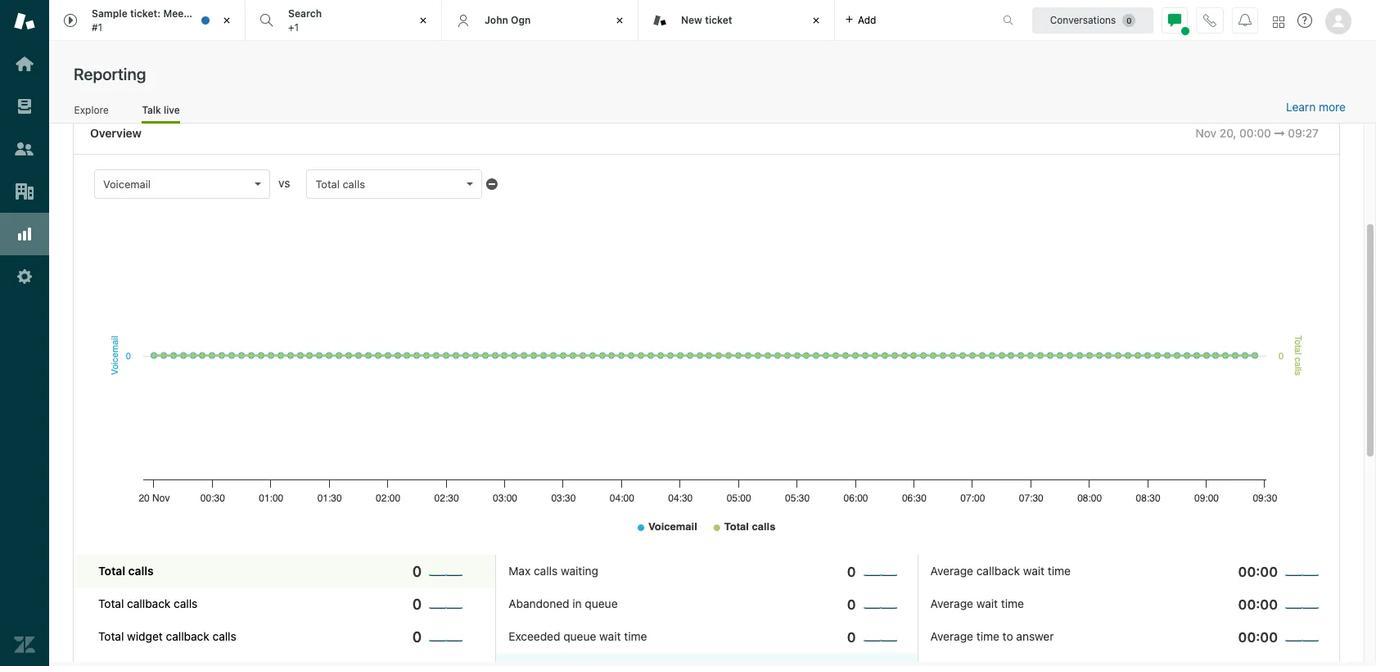 Task type: locate. For each thing, give the bounding box(es) containing it.
1 horizontal spatial ticket
[[705, 14, 733, 26]]

close image for tab containing search
[[415, 12, 432, 29]]

views image
[[14, 96, 35, 117]]

reporting
[[74, 65, 146, 84]]

meet
[[163, 7, 188, 20]]

new
[[681, 14, 703, 26]]

talk live link
[[142, 104, 180, 124]]

notifications image
[[1239, 14, 1252, 27]]

john ogn tab
[[442, 0, 639, 41]]

tab
[[49, 0, 246, 41], [246, 0, 442, 41]]

close image inside john ogn "tab"
[[612, 12, 628, 29]]

ticket right the
[[209, 7, 236, 20]]

button displays agent's chat status as online. image
[[1169, 14, 1182, 27]]

close image left new
[[612, 12, 628, 29]]

close image
[[219, 12, 235, 29], [415, 12, 432, 29], [612, 12, 628, 29], [808, 12, 825, 29]]

ticket inside "tab"
[[705, 14, 733, 26]]

add
[[858, 14, 877, 26]]

get help image
[[1298, 13, 1313, 28]]

learn more link
[[1286, 100, 1346, 115]]

3 close image from the left
[[612, 12, 628, 29]]

get started image
[[14, 53, 35, 75]]

more
[[1319, 100, 1346, 114]]

2 close image from the left
[[415, 12, 432, 29]]

close image right the
[[219, 12, 235, 29]]

learn
[[1286, 100, 1316, 114]]

close image left add dropdown button
[[808, 12, 825, 29]]

search
[[288, 7, 322, 20]]

sample ticket: meet the ticket #1
[[92, 7, 236, 33]]

close image inside the new ticket "tab"
[[808, 12, 825, 29]]

tab containing sample ticket: meet the ticket
[[49, 0, 246, 41]]

new ticket tab
[[639, 0, 835, 41]]

close image left the john
[[415, 12, 432, 29]]

#1
[[92, 21, 102, 33]]

john
[[485, 14, 508, 26]]

0 horizontal spatial ticket
[[209, 7, 236, 20]]

2 tab from the left
[[246, 0, 442, 41]]

ticket
[[209, 7, 236, 20], [705, 14, 733, 26]]

close image for john ogn "tab" at the left top of the page
[[612, 12, 628, 29]]

ticket:
[[130, 7, 161, 20]]

conversations
[[1050, 14, 1116, 26]]

1 tab from the left
[[49, 0, 246, 41]]

new ticket
[[681, 14, 733, 26]]

talk live
[[142, 104, 180, 116]]

ticket right new
[[705, 14, 733, 26]]

4 close image from the left
[[808, 12, 825, 29]]

sample
[[92, 7, 128, 20]]



Task type: vqa. For each thing, say whether or not it's contained in the screenshot.
add
yes



Task type: describe. For each thing, give the bounding box(es) containing it.
search +1
[[288, 7, 322, 33]]

tab containing search
[[246, 0, 442, 41]]

admin image
[[14, 266, 35, 287]]

ogn
[[511, 14, 531, 26]]

the
[[190, 7, 206, 20]]

organizations image
[[14, 181, 35, 202]]

add button
[[835, 0, 886, 40]]

talk
[[142, 104, 161, 116]]

john ogn
[[485, 14, 531, 26]]

close image for the new ticket "tab"
[[808, 12, 825, 29]]

zendesk support image
[[14, 11, 35, 32]]

main element
[[0, 0, 49, 667]]

explore
[[74, 104, 109, 116]]

1 close image from the left
[[219, 12, 235, 29]]

ticket inside sample ticket: meet the ticket #1
[[209, 7, 236, 20]]

zendesk image
[[14, 635, 35, 656]]

learn more
[[1286, 100, 1346, 114]]

live
[[164, 104, 180, 116]]

+1
[[288, 21, 299, 33]]

zendesk products image
[[1273, 16, 1285, 27]]

conversations button
[[1033, 7, 1154, 33]]

customers image
[[14, 138, 35, 160]]

explore link
[[74, 104, 109, 121]]

reporting image
[[14, 224, 35, 245]]

tabs tab list
[[49, 0, 986, 41]]



